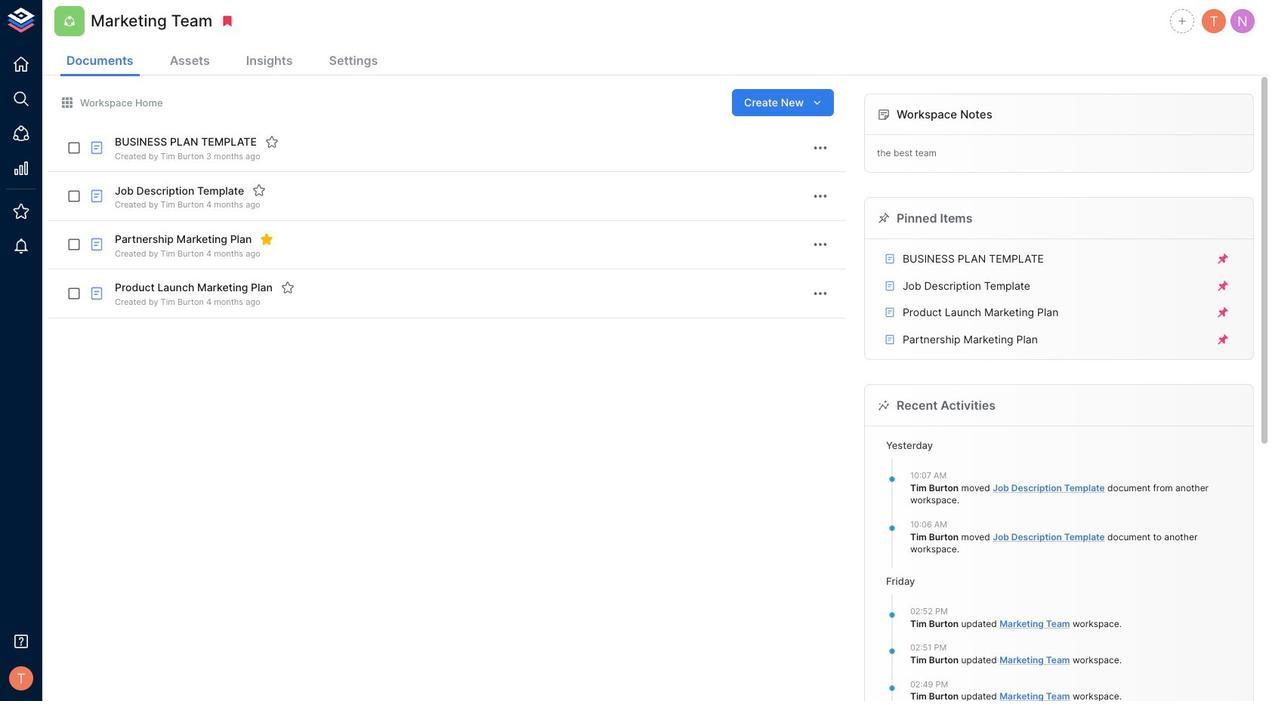 Task type: vqa. For each thing, say whether or not it's contained in the screenshot.
the leftmost Favorite icon
yes



Task type: describe. For each thing, give the bounding box(es) containing it.
1 unpin image from the top
[[1217, 252, 1230, 266]]

remove favorite image
[[260, 233, 274, 246]]

2 unpin image from the top
[[1217, 279, 1230, 293]]

2 unpin image from the top
[[1217, 333, 1230, 347]]

remove bookmark image
[[221, 14, 235, 28]]



Task type: locate. For each thing, give the bounding box(es) containing it.
0 horizontal spatial favorite image
[[252, 184, 266, 198]]

1 vertical spatial favorite image
[[281, 281, 295, 295]]

unpin image
[[1217, 306, 1230, 320], [1217, 333, 1230, 347]]

1 vertical spatial unpin image
[[1217, 279, 1230, 293]]

1 vertical spatial unpin image
[[1217, 333, 1230, 347]]

1 unpin image from the top
[[1217, 306, 1230, 320]]

0 vertical spatial unpin image
[[1217, 306, 1230, 320]]

unpin image
[[1217, 252, 1230, 266], [1217, 279, 1230, 293]]

0 vertical spatial unpin image
[[1217, 252, 1230, 266]]

1 horizontal spatial favorite image
[[281, 281, 295, 295]]

favorite image
[[252, 184, 266, 198], [281, 281, 295, 295]]

favorite image
[[265, 135, 279, 149]]

0 vertical spatial favorite image
[[252, 184, 266, 198]]



